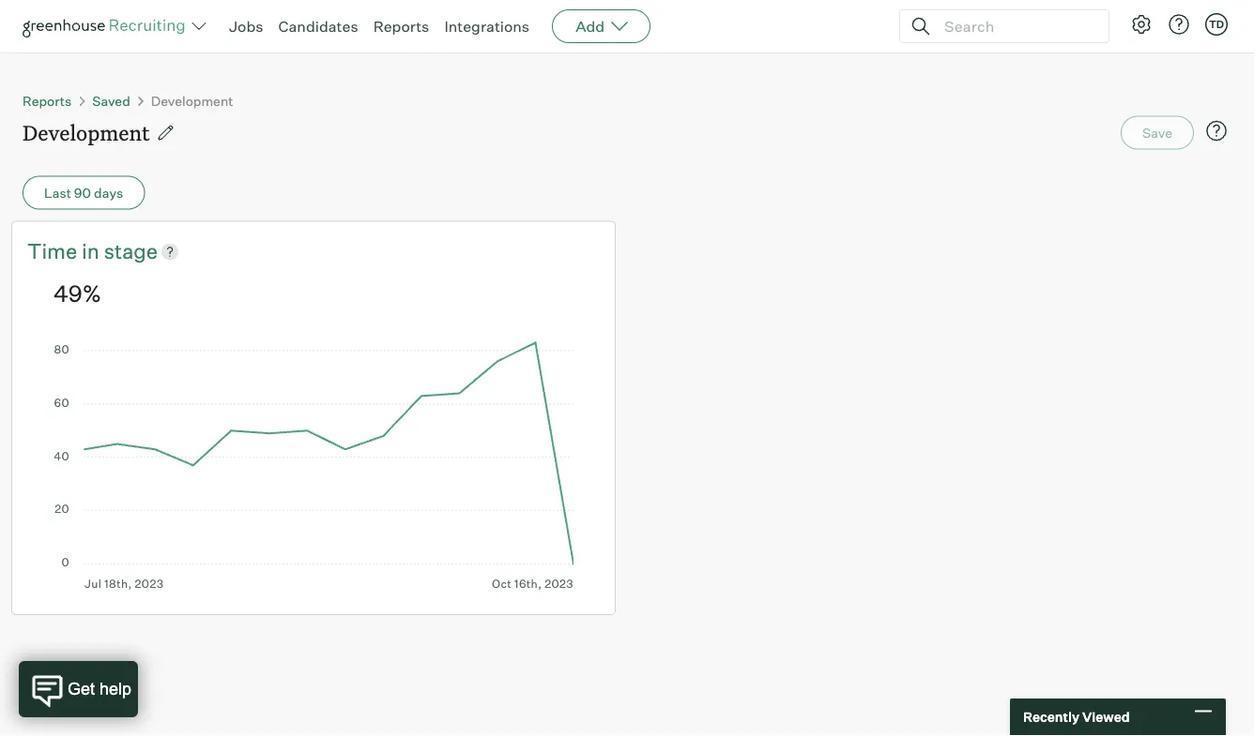 Task type: vqa. For each thing, say whether or not it's contained in the screenshot.
Reports link
yes



Task type: describe. For each thing, give the bounding box(es) containing it.
1 horizontal spatial development
[[151, 92, 233, 109]]

td
[[1209, 18, 1224, 31]]

td button
[[1205, 13, 1228, 36]]

edit image
[[156, 123, 175, 142]]

jobs link
[[229, 17, 263, 36]]

recently viewed
[[1023, 710, 1130, 726]]

add
[[576, 17, 605, 36]]

stage link
[[104, 237, 158, 266]]

0 vertical spatial reports link
[[373, 17, 429, 36]]

49%
[[54, 280, 101, 308]]

viewed
[[1082, 710, 1130, 726]]

in link
[[82, 237, 104, 266]]

last 90 days button
[[23, 176, 145, 210]]

recently
[[1023, 710, 1079, 726]]

reports for left the reports link
[[23, 92, 72, 109]]

last
[[44, 184, 71, 201]]

time
[[27, 238, 77, 264]]

1 vertical spatial development
[[23, 119, 150, 146]]

candidates link
[[278, 17, 358, 36]]



Task type: locate. For each thing, give the bounding box(es) containing it.
in
[[82, 238, 99, 264]]

xychart image
[[54, 337, 574, 591]]

1 vertical spatial reports link
[[23, 92, 72, 109]]

saved link
[[92, 92, 130, 109]]

reports for the reports link to the top
[[373, 17, 429, 36]]

0 horizontal spatial reports link
[[23, 92, 72, 109]]

90
[[74, 184, 91, 201]]

0 vertical spatial development
[[151, 92, 233, 109]]

development up edit image at top
[[151, 92, 233, 109]]

development
[[151, 92, 233, 109], [23, 119, 150, 146]]

configure image
[[1130, 13, 1153, 36]]

jobs
[[229, 17, 263, 36]]

reports
[[373, 17, 429, 36], [23, 92, 72, 109]]

development down saved
[[23, 119, 150, 146]]

integrations
[[444, 17, 530, 36]]

1 vertical spatial reports
[[23, 92, 72, 109]]

1 horizontal spatial reports link
[[373, 17, 429, 36]]

saved
[[92, 92, 130, 109]]

reports right 'candidates' link
[[373, 17, 429, 36]]

0 horizontal spatial development
[[23, 119, 150, 146]]

integrations link
[[444, 17, 530, 36]]

faq image
[[1205, 120, 1228, 142]]

reports link
[[373, 17, 429, 36], [23, 92, 72, 109]]

Search text field
[[940, 13, 1092, 40]]

greenhouse recruiting image
[[23, 15, 191, 38]]

last 90 days
[[44, 184, 123, 201]]

0 vertical spatial reports
[[373, 17, 429, 36]]

reports link right 'candidates' link
[[373, 17, 429, 36]]

reports left saved
[[23, 92, 72, 109]]

0 horizontal spatial reports
[[23, 92, 72, 109]]

reports link left saved
[[23, 92, 72, 109]]

add button
[[552, 9, 651, 43]]

1 horizontal spatial reports
[[373, 17, 429, 36]]

candidates
[[278, 17, 358, 36]]

development link
[[151, 92, 233, 109]]

td button
[[1201, 9, 1231, 39]]

time link
[[27, 237, 82, 266]]

stage
[[104, 238, 158, 264]]

time in
[[27, 238, 104, 264]]

days
[[94, 184, 123, 201]]



